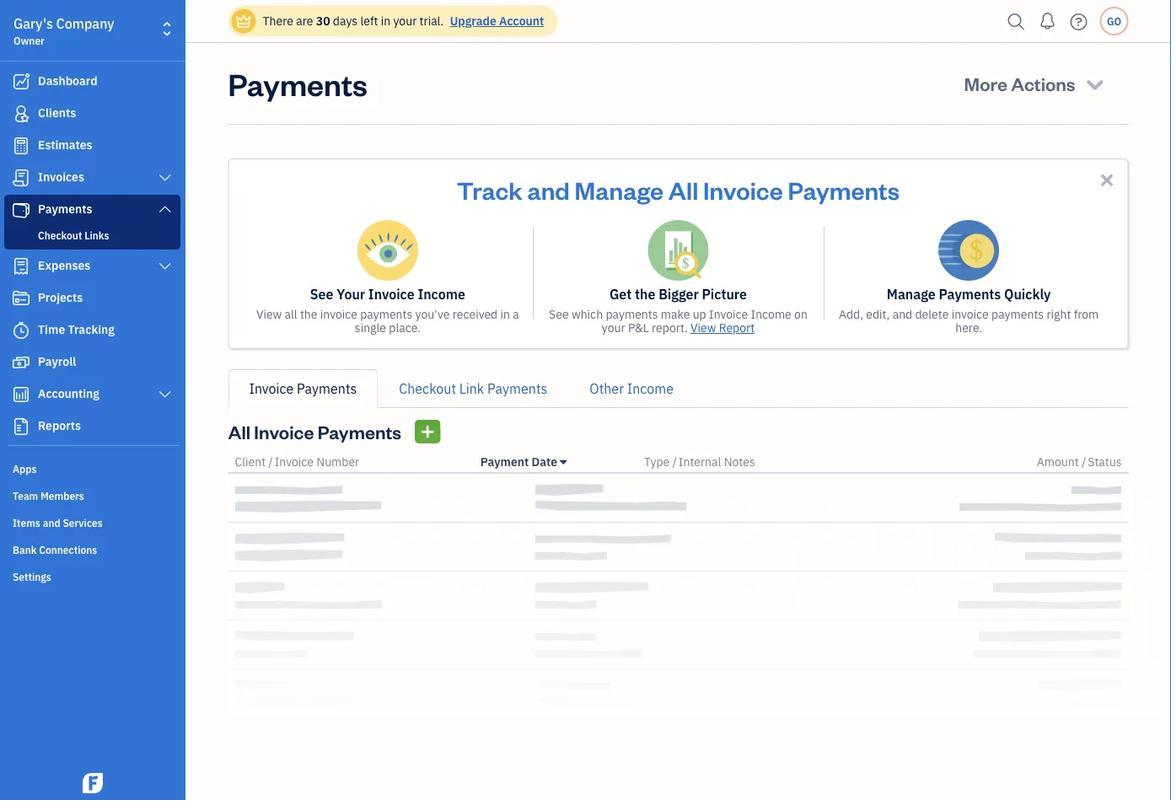 Task type: describe. For each thing, give the bounding box(es) containing it.
0 vertical spatial the
[[635, 285, 655, 303]]

manage payments quickly image
[[939, 220, 999, 281]]

team members
[[13, 489, 84, 503]]

/ for internal
[[672, 454, 677, 470]]

client / invoice number
[[235, 454, 359, 470]]

upgrade account link
[[447, 13, 544, 29]]

upgrade
[[450, 13, 496, 29]]

other income
[[590, 380, 674, 398]]

main element
[[0, 0, 228, 800]]

account
[[499, 13, 544, 29]]

see which payments make up invoice income on your p&l report.
[[549, 306, 808, 336]]

bigger
[[659, 285, 699, 303]]

there are 30 days left in your trial. upgrade account
[[263, 13, 544, 29]]

accounting link
[[4, 379, 180, 410]]

project image
[[11, 290, 31, 307]]

manage inside manage payments quickly add, edit, and delete invoice payments right from here.
[[887, 285, 936, 303]]

payments inside checkout link payments link
[[487, 380, 547, 398]]

delete
[[915, 306, 949, 322]]

money image
[[11, 354, 31, 371]]

track
[[457, 174, 523, 205]]

get the bigger picture image
[[648, 220, 709, 281]]

payments for income
[[360, 306, 413, 322]]

gary's company owner
[[13, 15, 114, 47]]

and inside manage payments quickly add, edit, and delete invoice payments right from here.
[[893, 306, 912, 322]]

more
[[964, 71, 1007, 95]]

payroll link
[[4, 347, 180, 378]]

more actions
[[964, 71, 1076, 95]]

expenses
[[38, 258, 90, 273]]

payment date
[[480, 454, 557, 470]]

income inside see your invoice income view all the invoice payments you've received in a single place.
[[418, 285, 465, 303]]

checkout links link
[[8, 225, 177, 245]]

expense image
[[11, 258, 31, 275]]

checkout link payments
[[399, 380, 547, 398]]

report.
[[652, 320, 688, 336]]

projects
[[38, 290, 83, 305]]

checkout links
[[38, 228, 109, 242]]

invoice payments link
[[228, 369, 378, 408]]

chevron large down image for accounting
[[157, 388, 173, 401]]

type
[[644, 454, 670, 470]]

you've
[[415, 306, 450, 322]]

amount button
[[1037, 454, 1079, 470]]

estimate image
[[11, 137, 31, 154]]

client image
[[11, 105, 31, 122]]

right
[[1047, 306, 1071, 322]]

search image
[[1003, 9, 1030, 34]]

bank connections link
[[4, 536, 180, 562]]

chevrondown image
[[1083, 72, 1107, 95]]

other
[[590, 380, 624, 398]]

team
[[13, 489, 38, 503]]

settings
[[13, 570, 51, 583]]

dashboard
[[38, 73, 97, 89]]

see your invoice income view all the invoice payments you've received in a single place.
[[256, 285, 519, 336]]

single
[[355, 320, 386, 336]]

timer image
[[11, 322, 31, 339]]

items and services
[[13, 516, 103, 530]]

go button
[[1100, 7, 1129, 35]]

payments link
[[4, 195, 180, 225]]

invoice for your
[[320, 306, 357, 322]]

payment
[[480, 454, 529, 470]]

payment image
[[11, 202, 31, 218]]

date
[[532, 454, 557, 470]]

status
[[1088, 454, 1122, 470]]

amount
[[1037, 454, 1079, 470]]

from
[[1074, 306, 1099, 322]]

0 horizontal spatial all
[[228, 419, 250, 444]]

type button
[[644, 454, 670, 470]]

settings link
[[4, 563, 180, 589]]

gary's
[[13, 15, 53, 32]]

payments inside payments link
[[38, 201, 92, 217]]

which
[[572, 306, 603, 322]]

notifications image
[[1034, 4, 1061, 38]]

and for manage
[[527, 174, 570, 205]]

see for which
[[549, 306, 569, 322]]

checkout for checkout link payments
[[399, 380, 456, 398]]

crown image
[[235, 12, 253, 30]]

link
[[459, 380, 484, 398]]

all
[[285, 306, 297, 322]]

all invoice payments
[[228, 419, 401, 444]]

type / internal notes
[[644, 454, 755, 470]]

checkout link payments link
[[378, 369, 569, 408]]

the inside see your invoice income view all the invoice payments you've received in a single place.
[[300, 306, 317, 322]]

estimates
[[38, 137, 92, 153]]

time
[[38, 322, 65, 337]]

view report
[[691, 320, 755, 336]]

manage payments quickly add, edit, and delete invoice payments right from here.
[[839, 285, 1099, 336]]

are
[[296, 13, 313, 29]]

0 vertical spatial in
[[381, 13, 390, 29]]

chevron large down image for payments
[[157, 202, 173, 216]]

internal
[[679, 454, 721, 470]]

payroll
[[38, 354, 76, 369]]

notes
[[724, 454, 755, 470]]

there
[[263, 13, 293, 29]]

freshbooks image
[[79, 773, 106, 793]]



Task type: locate. For each thing, give the bounding box(es) containing it.
see left which at the top
[[549, 306, 569, 322]]

payments down get
[[606, 306, 658, 322]]

1 horizontal spatial your
[[602, 320, 625, 336]]

invoices link
[[4, 163, 180, 193]]

2 vertical spatial income
[[627, 380, 674, 398]]

all up get the bigger picture
[[669, 174, 698, 205]]

see left the your
[[310, 285, 333, 303]]

0 horizontal spatial the
[[300, 306, 317, 322]]

picture
[[702, 285, 747, 303]]

1 horizontal spatial all
[[669, 174, 698, 205]]

team members link
[[4, 482, 180, 508]]

projects link
[[4, 283, 180, 314]]

other income link
[[569, 369, 695, 408]]

trial.
[[420, 13, 444, 29]]

0 vertical spatial checkout
[[38, 228, 82, 242]]

chevron large down image
[[157, 260, 173, 273]]

chevron large down image for invoices
[[157, 171, 173, 185]]

apps
[[13, 462, 37, 476]]

0 horizontal spatial see
[[310, 285, 333, 303]]

/ for invoice
[[268, 454, 273, 470]]

2 vertical spatial and
[[43, 516, 60, 530]]

1 vertical spatial income
[[751, 306, 792, 322]]

3 / from the left
[[1082, 454, 1086, 470]]

chart image
[[11, 386, 31, 403]]

payment date button
[[480, 454, 567, 470]]

invoice inside see your invoice income view all the invoice payments you've received in a single place.
[[320, 306, 357, 322]]

0 horizontal spatial your
[[393, 13, 417, 29]]

0 horizontal spatial payments
[[360, 306, 413, 322]]

here.
[[955, 320, 982, 336]]

expenses link
[[4, 251, 180, 282]]

payments inside see your invoice income view all the invoice payments you've received in a single place.
[[360, 306, 413, 322]]

payments down quickly
[[992, 306, 1044, 322]]

owner
[[13, 34, 45, 47]]

in inside see your invoice income view all the invoice payments you've received in a single place.
[[500, 306, 510, 322]]

estimates link
[[4, 131, 180, 161]]

0 horizontal spatial in
[[381, 13, 390, 29]]

view right make
[[691, 320, 716, 336]]

0 horizontal spatial view
[[256, 306, 282, 322]]

income
[[418, 285, 465, 303], [751, 306, 792, 322], [627, 380, 674, 398]]

1 vertical spatial manage
[[887, 285, 936, 303]]

caretdown image
[[560, 455, 567, 469]]

chevron large down image up chevron large down icon
[[157, 202, 173, 216]]

invoice down the your
[[320, 306, 357, 322]]

1 horizontal spatial checkout
[[399, 380, 456, 398]]

invoices
[[38, 169, 84, 185]]

number
[[316, 454, 359, 470]]

/
[[268, 454, 273, 470], [672, 454, 677, 470], [1082, 454, 1086, 470]]

up
[[693, 306, 706, 322]]

payments inside invoice payments link
[[297, 380, 357, 398]]

1 vertical spatial checkout
[[399, 380, 456, 398]]

make
[[661, 306, 690, 322]]

1 vertical spatial the
[[300, 306, 317, 322]]

income up you've at the left top
[[418, 285, 465, 303]]

/ left status
[[1082, 454, 1086, 470]]

actions
[[1011, 71, 1076, 95]]

1 vertical spatial chevron large down image
[[157, 202, 173, 216]]

all up "client"
[[228, 419, 250, 444]]

and right items
[[43, 516, 60, 530]]

p&l
[[628, 320, 649, 336]]

invoice payments
[[249, 380, 357, 398]]

add a new payment image
[[420, 422, 435, 442]]

your inside the see which payments make up invoice income on your p&l report.
[[602, 320, 625, 336]]

2 horizontal spatial /
[[1082, 454, 1086, 470]]

1 vertical spatial in
[[500, 306, 510, 322]]

0 vertical spatial chevron large down image
[[157, 171, 173, 185]]

0 horizontal spatial income
[[418, 285, 465, 303]]

1 horizontal spatial income
[[627, 380, 674, 398]]

items and services link
[[4, 509, 180, 535]]

income left on
[[751, 306, 792, 322]]

checkout inside checkout link payments link
[[399, 380, 456, 398]]

2 chevron large down image from the top
[[157, 202, 173, 216]]

2 invoice from the left
[[952, 306, 989, 322]]

checkout up expenses
[[38, 228, 82, 242]]

invoice inside manage payments quickly add, edit, and delete invoice payments right from here.
[[952, 306, 989, 322]]

1 vertical spatial your
[[602, 320, 625, 336]]

in
[[381, 13, 390, 29], [500, 306, 510, 322]]

see inside see your invoice income view all the invoice payments you've received in a single place.
[[310, 285, 333, 303]]

bank
[[13, 543, 37, 556]]

add,
[[839, 306, 863, 322]]

0 horizontal spatial invoice
[[320, 306, 357, 322]]

the
[[635, 285, 655, 303], [300, 306, 317, 322]]

all
[[669, 174, 698, 205], [228, 419, 250, 444]]

1 vertical spatial and
[[893, 306, 912, 322]]

/ right type
[[672, 454, 677, 470]]

chevron large down image inside invoices link
[[157, 171, 173, 185]]

payments
[[228, 63, 368, 103], [788, 174, 900, 205], [38, 201, 92, 217], [939, 285, 1001, 303], [297, 380, 357, 398], [487, 380, 547, 398], [318, 419, 401, 444]]

0 horizontal spatial manage
[[575, 174, 664, 205]]

income right the other
[[627, 380, 674, 398]]

see for your
[[310, 285, 333, 303]]

chevron large down image inside payments link
[[157, 202, 173, 216]]

go
[[1107, 14, 1121, 28]]

your left trial.
[[393, 13, 417, 29]]

and inside main element
[[43, 516, 60, 530]]

0 vertical spatial your
[[393, 13, 417, 29]]

a
[[513, 306, 519, 322]]

30
[[316, 13, 330, 29]]

1 horizontal spatial see
[[549, 306, 569, 322]]

in right left
[[381, 13, 390, 29]]

days
[[333, 13, 358, 29]]

see
[[310, 285, 333, 303], [549, 306, 569, 322]]

your left p&l at the top right
[[602, 320, 625, 336]]

client
[[235, 454, 266, 470]]

checkout for checkout links
[[38, 228, 82, 242]]

and right edit,
[[893, 306, 912, 322]]

1 vertical spatial see
[[549, 306, 569, 322]]

1 / from the left
[[268, 454, 273, 470]]

1 horizontal spatial invoice
[[952, 306, 989, 322]]

the right all
[[300, 306, 317, 322]]

invoice
[[703, 174, 783, 205], [368, 285, 415, 303], [709, 306, 748, 322], [249, 380, 294, 398], [254, 419, 314, 444], [275, 454, 314, 470]]

1 horizontal spatial manage
[[887, 285, 936, 303]]

links
[[84, 228, 109, 242]]

0 vertical spatial all
[[669, 174, 698, 205]]

income inside the see which payments make up invoice income on your p&l report.
[[751, 306, 792, 322]]

left
[[360, 13, 378, 29]]

1 horizontal spatial the
[[635, 285, 655, 303]]

track and manage all invoice payments
[[457, 174, 900, 205]]

3 payments from the left
[[992, 306, 1044, 322]]

checkout inside the checkout links link
[[38, 228, 82, 242]]

0 horizontal spatial checkout
[[38, 228, 82, 242]]

close image
[[1097, 170, 1117, 190]]

invoice
[[320, 306, 357, 322], [952, 306, 989, 322]]

and
[[527, 174, 570, 205], [893, 306, 912, 322], [43, 516, 60, 530]]

chevron large down image
[[157, 171, 173, 185], [157, 202, 173, 216], [157, 388, 173, 401]]

accounting
[[38, 386, 99, 401]]

3 chevron large down image from the top
[[157, 388, 173, 401]]

1 chevron large down image from the top
[[157, 171, 173, 185]]

received
[[453, 306, 498, 322]]

0 vertical spatial manage
[[575, 174, 664, 205]]

1 horizontal spatial in
[[500, 306, 510, 322]]

in left 'a'
[[500, 306, 510, 322]]

payments down the your
[[360, 306, 413, 322]]

2 vertical spatial chevron large down image
[[157, 388, 173, 401]]

clients
[[38, 105, 76, 121]]

0 vertical spatial see
[[310, 285, 333, 303]]

on
[[794, 306, 808, 322]]

and right track
[[527, 174, 570, 205]]

report image
[[11, 418, 31, 435]]

dashboard link
[[4, 67, 180, 97]]

/ for status
[[1082, 454, 1086, 470]]

quickly
[[1004, 285, 1051, 303]]

payments inside the see which payments make up invoice income on your p&l report.
[[606, 306, 658, 322]]

1 horizontal spatial payments
[[606, 306, 658, 322]]

2 payments from the left
[[606, 306, 658, 322]]

your
[[393, 13, 417, 29], [602, 320, 625, 336]]

view inside see your invoice income view all the invoice payments you've received in a single place.
[[256, 306, 282, 322]]

and for services
[[43, 516, 60, 530]]

/ right "client"
[[268, 454, 273, 470]]

invoice inside see your invoice income view all the invoice payments you've received in a single place.
[[368, 285, 415, 303]]

0 horizontal spatial /
[[268, 454, 273, 470]]

time tracking
[[38, 322, 115, 337]]

go to help image
[[1065, 9, 1092, 34]]

invoice for payments
[[952, 306, 989, 322]]

0 horizontal spatial and
[[43, 516, 60, 530]]

1 horizontal spatial /
[[672, 454, 677, 470]]

view left all
[[256, 306, 282, 322]]

payments for add,
[[992, 306, 1044, 322]]

checkout up add a new payment image
[[399, 380, 456, 398]]

1 horizontal spatial and
[[527, 174, 570, 205]]

invoice image
[[11, 169, 31, 186]]

see your invoice income image
[[357, 220, 418, 281]]

0 vertical spatial and
[[527, 174, 570, 205]]

time tracking link
[[4, 315, 180, 346]]

edit,
[[866, 306, 890, 322]]

more actions button
[[949, 63, 1122, 104]]

get
[[610, 285, 632, 303]]

connections
[[39, 543, 97, 556]]

1 vertical spatial all
[[228, 419, 250, 444]]

services
[[63, 516, 103, 530]]

1 invoice from the left
[[320, 306, 357, 322]]

2 horizontal spatial income
[[751, 306, 792, 322]]

payments inside manage payments quickly add, edit, and delete invoice payments right from here.
[[939, 285, 1001, 303]]

dashboard image
[[11, 73, 31, 90]]

the right get
[[635, 285, 655, 303]]

items
[[13, 516, 40, 530]]

2 / from the left
[[672, 454, 677, 470]]

1 payments from the left
[[360, 306, 413, 322]]

1 horizontal spatial view
[[691, 320, 716, 336]]

2 horizontal spatial payments
[[992, 306, 1044, 322]]

0 vertical spatial income
[[418, 285, 465, 303]]

reports
[[38, 418, 81, 433]]

tracking
[[68, 322, 115, 337]]

payments inside manage payments quickly add, edit, and delete invoice payments right from here.
[[992, 306, 1044, 322]]

2 horizontal spatial and
[[893, 306, 912, 322]]

invoice right the "delete"
[[952, 306, 989, 322]]

apps link
[[4, 455, 180, 481]]

report
[[719, 320, 755, 336]]

company
[[56, 15, 114, 32]]

see inside the see which payments make up invoice income on your p&l report.
[[549, 306, 569, 322]]

bank connections
[[13, 543, 97, 556]]

view
[[256, 306, 282, 322], [691, 320, 716, 336]]

get the bigger picture
[[610, 285, 747, 303]]

chevron large down image down the estimates link
[[157, 171, 173, 185]]

chevron large down image up reports link
[[157, 388, 173, 401]]

invoice inside the see which payments make up invoice income on your p&l report.
[[709, 306, 748, 322]]



Task type: vqa. For each thing, say whether or not it's contained in the screenshot.
The Chevron Large Down icon associated with Invoices
yes



